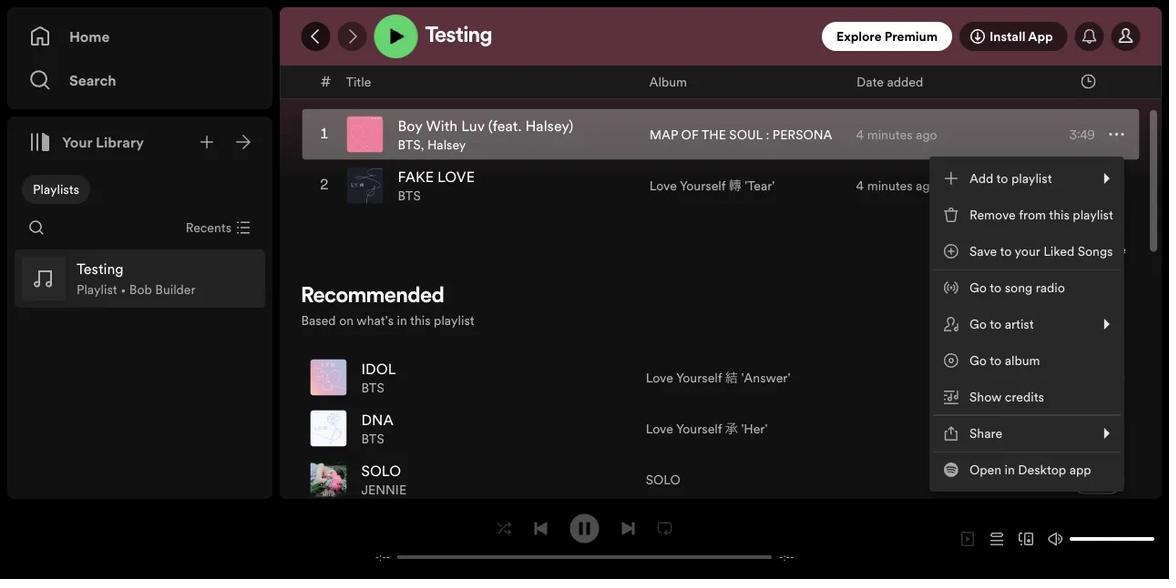 Task type: describe. For each thing, give the bounding box(es) containing it.
luv
[[461, 116, 485, 136]]

player controls element
[[354, 514, 815, 565]]

yourself for dna
[[676, 420, 722, 438]]

idol bts
[[361, 359, 396, 396]]

fake love bts
[[398, 167, 475, 204]]

disable repeat image
[[657, 522, 672, 536]]

based
[[301, 312, 336, 329]]

Playlists checkbox
[[22, 175, 90, 204]]

what's new image
[[1082, 29, 1097, 44]]

playlist
[[77, 281, 117, 298]]

3 - from the left
[[779, 551, 783, 565]]

credits
[[1005, 389, 1044, 406]]

next image
[[621, 522, 636, 536]]

explore
[[837, 28, 882, 45]]

show credits
[[970, 389, 1044, 406]]

duration image
[[1081, 74, 1096, 89]]

playlist inside recommended based on what's in this playlist
[[434, 312, 474, 329]]

to for album
[[990, 352, 1002, 370]]

album
[[1005, 352, 1040, 370]]

dna cell
[[310, 404, 401, 453]]

4 minutes ago for fake love
[[856, 177, 937, 194]]

2 -:-- from the left
[[779, 551, 794, 565]]

idol link
[[361, 359, 396, 379]]

show
[[970, 389, 1002, 406]]

Disable repeat checkbox
[[650, 514, 679, 544]]

map of the soul : persona link
[[649, 126, 832, 143]]

love inside 'love yourself 轉 'tear'' link
[[649, 177, 677, 194]]

desktop
[[1018, 462, 1066, 479]]

4 for boy with luv (feat. halsey)
[[856, 126, 864, 143]]

轉
[[729, 177, 742, 194]]

idol
[[361, 359, 396, 379]]

this inside remove from this playlist button
[[1049, 206, 1070, 224]]

added
[[887, 73, 923, 90]]

jennie link
[[361, 481, 406, 498]]

this inside recommended based on what's in this playlist
[[410, 312, 431, 329]]

find
[[1066, 241, 1092, 258]]

date added
[[857, 73, 923, 90]]

'her'
[[741, 420, 768, 438]]

add
[[970, 170, 994, 187]]

recommended based on what's in this playlist
[[301, 286, 474, 329]]

halsey)
[[525, 116, 574, 136]]

1 :- from the left
[[379, 551, 386, 565]]

love yourself 承 'her' link
[[646, 419, 768, 438]]

1 horizontal spatial solo link
[[646, 471, 681, 488]]

add to playlist button
[[933, 160, 1121, 197]]

the
[[701, 126, 726, 143]]

3:49 cell
[[1024, 110, 1124, 159]]

bts link for dna
[[361, 430, 384, 447]]

yourself for idol
[[676, 369, 722, 387]]

:
[[766, 126, 769, 143]]

home link
[[29, 18, 251, 55]]

to for playlist
[[997, 170, 1008, 187]]

your
[[1015, 243, 1040, 260]]

2 :- from the left
[[783, 551, 790, 565]]

main element
[[7, 7, 272, 499]]

remove from this playlist
[[970, 206, 1113, 224]]

1 -:-- from the left
[[375, 551, 390, 565]]

ago for boy with luv (feat. halsey)
[[916, 126, 937, 143]]

app
[[1070, 462, 1091, 479]]

solo for solo jennie
[[361, 461, 401, 481]]

bts link for fake
[[398, 187, 421, 204]]

love yourself 轉 'tear' link
[[649, 176, 775, 195]]

halsey link
[[427, 136, 466, 153]]

結
[[725, 369, 738, 387]]

go to album
[[970, 352, 1040, 370]]

premium
[[885, 28, 938, 45]]

go to artist button
[[933, 306, 1121, 343]]

•
[[120, 281, 126, 298]]

list item inside main element
[[15, 250, 265, 308]]

find more
[[1066, 241, 1126, 258]]

radio
[[1036, 279, 1065, 297]]

bts inside boy with luv (feat. halsey) bts , halsey
[[398, 136, 421, 153]]

song
[[1005, 279, 1033, 297]]

save to your liked songs
[[970, 243, 1113, 260]]

ago for fake love
[[916, 177, 937, 194]]

halsey
[[427, 136, 466, 153]]

duration element
[[1081, 74, 1096, 89]]

map
[[649, 126, 678, 143]]

search in your library image
[[29, 221, 44, 235]]

save
[[970, 243, 997, 260]]

fake
[[398, 167, 434, 187]]

remove from this playlist button
[[933, 197, 1121, 233]]

of
[[681, 126, 699, 143]]

explore premium button
[[822, 22, 952, 51]]

dna
[[361, 410, 394, 430]]

explore premium
[[837, 28, 938, 45]]

testing grid
[[281, 60, 1161, 212]]

persona
[[773, 126, 832, 143]]

idol cell
[[310, 353, 403, 402]]

4 - from the left
[[790, 551, 794, 565]]

connect to a device image
[[1019, 532, 1033, 547]]

search link
[[29, 62, 251, 98]]

'answer'
[[741, 369, 790, 387]]

go to song radio
[[970, 279, 1065, 297]]

1 - from the left
[[375, 551, 379, 565]]

open in desktop app
[[970, 462, 1091, 479]]

enable shuffle image
[[497, 522, 512, 536]]



Task type: locate. For each thing, give the bounding box(es) containing it.
date
[[857, 73, 884, 90]]

2 vertical spatial yourself
[[676, 420, 722, 438]]

to for artist
[[990, 316, 1002, 333]]

love
[[649, 177, 677, 194], [646, 369, 673, 387], [646, 420, 673, 438]]

0 horizontal spatial this
[[410, 312, 431, 329]]

love up love yourself 承 'her' link
[[646, 369, 673, 387]]

go forward image
[[345, 29, 359, 44]]

remove
[[970, 206, 1016, 224]]

love yourself 轉 'tear'
[[649, 177, 775, 194]]

go up show
[[970, 352, 987, 370]]

love inside love yourself 結 'answer' link
[[646, 369, 673, 387]]

in right the what's
[[397, 312, 407, 329]]

minutes for boy with luv (feat. halsey)
[[867, 126, 913, 143]]

menu containing add to playlist
[[929, 157, 1124, 492]]

1 horizontal spatial -:--
[[779, 551, 794, 565]]

go for go to artist
[[970, 316, 987, 333]]

menu
[[929, 157, 1124, 492]]

1 horizontal spatial playlist
[[1011, 170, 1052, 187]]

recents
[[186, 219, 231, 236]]

solo jennie
[[361, 461, 406, 498]]

1 vertical spatial in
[[1005, 462, 1015, 479]]

1 go from the top
[[970, 279, 987, 297]]

playlist inside button
[[1073, 206, 1113, 224]]

soul
[[729, 126, 763, 143]]

install
[[990, 28, 1026, 45]]

love yourself 結 'answer'
[[646, 369, 790, 387]]

2 cell from the top
[[1070, 455, 1124, 504]]

bts inside fake love bts
[[398, 187, 421, 204]]

fake love cell
[[347, 161, 482, 210]]

playlist up find more
[[1073, 206, 1113, 224]]

top bar and user menu element
[[280, 7, 1162, 66]]

0 vertical spatial yourself
[[680, 177, 726, 194]]

0 vertical spatial go
[[970, 279, 987, 297]]

previous image
[[534, 522, 548, 536]]

2 minutes from the top
[[867, 177, 913, 194]]

save to your liked songs button
[[933, 233, 1121, 270]]

cell
[[1070, 404, 1124, 453], [1070, 455, 1124, 504]]

0 vertical spatial minutes
[[867, 126, 913, 143]]

add to playlist
[[970, 170, 1052, 187]]

songs
[[1078, 243, 1113, 260]]

love for dna
[[646, 420, 673, 438]]

2 horizontal spatial playlist
[[1073, 206, 1113, 224]]

2 4 minutes ago from the top
[[856, 177, 937, 194]]

in
[[397, 312, 407, 329], [1005, 462, 1015, 479]]

None search field
[[22, 213, 51, 242]]

0 horizontal spatial in
[[397, 312, 407, 329]]

yourself
[[680, 177, 726, 194], [676, 369, 722, 387], [676, 420, 722, 438]]

to left song
[[990, 279, 1002, 297]]

ago left add
[[916, 177, 937, 194]]

playlist • bob builder
[[77, 281, 196, 298]]

share
[[970, 425, 1002, 442]]

0 horizontal spatial playlist
[[434, 312, 474, 329]]

yourself left 承
[[676, 420, 722, 438]]

1 vertical spatial 4 minutes ago
[[856, 177, 937, 194]]

1 minutes from the top
[[867, 126, 913, 143]]

to
[[997, 170, 1008, 187], [1000, 243, 1012, 260], [990, 279, 1002, 297], [990, 316, 1002, 333], [990, 352, 1002, 370]]

love
[[437, 167, 475, 187]]

1 vertical spatial ago
[[916, 177, 937, 194]]

more
[[1095, 241, 1126, 258]]

yourself inside "testing" grid
[[680, 177, 726, 194]]

go left artist
[[970, 316, 987, 333]]

3 go from the top
[[970, 352, 987, 370]]

1 vertical spatial this
[[410, 312, 431, 329]]

0 horizontal spatial :-
[[379, 551, 386, 565]]

bts up solo cell
[[361, 430, 384, 447]]

1 horizontal spatial in
[[1005, 462, 1015, 479]]

go inside go to artist dropdown button
[[970, 316, 987, 333]]

0 horizontal spatial solo
[[361, 461, 401, 481]]

ago down the added at top right
[[916, 126, 937, 143]]

1 ago from the top
[[916, 126, 937, 143]]

playlist inside dropdown button
[[1011, 170, 1052, 187]]

go for go to album
[[970, 352, 987, 370]]

0 vertical spatial ago
[[916, 126, 937, 143]]

solo link up disable repeat icon
[[646, 471, 681, 488]]

install app link
[[960, 22, 1068, 51]]

Recents, List view field
[[171, 213, 262, 242]]

solo up disable repeat icon
[[646, 471, 681, 488]]

1 vertical spatial yourself
[[676, 369, 722, 387]]

group containing playlist
[[15, 250, 265, 308]]

fake love link
[[398, 167, 475, 187]]

to inside button
[[1000, 243, 1012, 260]]

recommended
[[301, 286, 444, 307]]

1 vertical spatial playlist
[[1073, 206, 1113, 224]]

love yourself 結 'answer' link
[[646, 368, 790, 387]]

list item containing playlist
[[15, 250, 265, 308]]

go inside the go to song radio button
[[970, 279, 987, 297]]

find more button
[[1066, 241, 1126, 258]]

this right the what's
[[410, 312, 431, 329]]

1 vertical spatial minutes
[[867, 177, 913, 194]]

to inside button
[[990, 279, 1002, 297]]

boy with luv (feat. halsey) row
[[302, 109, 1140, 160]]

2 4 from the top
[[856, 177, 864, 194]]

#
[[320, 72, 331, 92]]

4 minutes ago down date added
[[856, 126, 937, 143]]

0 vertical spatial 4
[[856, 126, 864, 143]]

home
[[69, 26, 110, 46]]

love left 承
[[646, 420, 673, 438]]

0 horizontal spatial solo link
[[361, 461, 401, 481]]

app
[[1028, 28, 1053, 45]]

1 horizontal spatial solo
[[646, 471, 681, 488]]

cell for solo
[[1070, 455, 1124, 504]]

bts left love
[[398, 187, 421, 204]]

solo cell
[[310, 455, 414, 504]]

yourself left 轉
[[680, 177, 726, 194]]

bts up fake
[[398, 136, 421, 153]]

on
[[339, 312, 354, 329]]

4 minutes ago for boy with luv (feat. halsey)
[[856, 126, 937, 143]]

album
[[649, 73, 687, 90]]

'tear'
[[745, 177, 775, 194]]

go to artist
[[970, 316, 1034, 333]]

with
[[426, 116, 458, 136]]

0 vertical spatial 4 minutes ago
[[856, 126, 937, 143]]

group
[[15, 250, 265, 308]]

solo inside solo jennie
[[361, 461, 401, 481]]

1 vertical spatial cell
[[1070, 455, 1124, 504]]

in right open
[[1005, 462, 1015, 479]]

minutes
[[867, 126, 913, 143], [867, 177, 913, 194]]

2 vertical spatial go
[[970, 352, 987, 370]]

bts link
[[398, 136, 421, 153], [398, 187, 421, 204], [361, 379, 384, 396], [361, 430, 384, 447]]

title
[[346, 73, 371, 90]]

jennie
[[361, 481, 406, 498]]

open
[[970, 462, 1002, 479]]

go for go to song radio
[[970, 279, 987, 297]]

show credits button
[[933, 379, 1121, 416]]

pause image
[[577, 522, 592, 536]]

cell right desktop
[[1070, 455, 1124, 504]]

bts link up dna link
[[361, 379, 384, 396]]

minutes inside boy with luv (feat. halsey) row
[[867, 126, 913, 143]]

install app
[[990, 28, 1053, 45]]

solo link down dna bts
[[361, 461, 401, 481]]

library
[[96, 132, 144, 152]]

to right add
[[997, 170, 1008, 187]]

dna link
[[361, 410, 394, 430]]

,
[[421, 136, 424, 153]]

bts link up solo cell
[[361, 430, 384, 447]]

1 horizontal spatial :-
[[783, 551, 790, 565]]

group inside main element
[[15, 250, 265, 308]]

2 vertical spatial playlist
[[434, 312, 474, 329]]

1 horizontal spatial this
[[1049, 206, 1070, 224]]

0 horizontal spatial -:--
[[375, 551, 390, 565]]

liked
[[1044, 243, 1074, 260]]

go inside go to album link
[[970, 352, 987, 370]]

share button
[[933, 416, 1121, 452]]

to left artist
[[990, 316, 1002, 333]]

cell for dna
[[1070, 404, 1124, 453]]

minutes for fake love
[[867, 177, 913, 194]]

# row
[[302, 66, 1140, 98]]

none search field inside main element
[[22, 213, 51, 242]]

playlists
[[33, 181, 79, 198]]

ago inside boy with luv (feat. halsey) row
[[916, 126, 937, 143]]

builder
[[155, 281, 196, 298]]

to left your
[[1000, 243, 1012, 260]]

solo
[[361, 461, 401, 481], [646, 471, 681, 488]]

4 inside boy with luv (feat. halsey) row
[[856, 126, 864, 143]]

your
[[62, 132, 92, 152]]

go down save
[[970, 279, 987, 297]]

your library
[[62, 132, 144, 152]]

volume high image
[[1048, 532, 1063, 547]]

4 minutes ago inside boy with luv (feat. halsey) row
[[856, 126, 937, 143]]

go to album link
[[933, 343, 1121, 379]]

solo for solo
[[646, 471, 681, 488]]

this right from
[[1049, 206, 1070, 224]]

2 go from the top
[[970, 316, 987, 333]]

0 vertical spatial in
[[397, 312, 407, 329]]

bts link for idol
[[361, 379, 384, 396]]

in inside button
[[1005, 462, 1015, 479]]

love down 'map'
[[649, 177, 677, 194]]

to for your
[[1000, 243, 1012, 260]]

yourself left 結
[[676, 369, 722, 387]]

your library button
[[22, 124, 151, 160]]

dna bts
[[361, 410, 394, 447]]

boy
[[398, 116, 422, 136]]

-:--
[[375, 551, 390, 565], [779, 551, 794, 565]]

1 4 from the top
[[856, 126, 864, 143]]

playlist right the what's
[[434, 312, 474, 329]]

testing
[[425, 26, 492, 47]]

1 4 minutes ago from the top
[[856, 126, 937, 143]]

0 vertical spatial this
[[1049, 206, 1070, 224]]

4 for fake love
[[856, 177, 864, 194]]

0 vertical spatial love
[[649, 177, 677, 194]]

# column header
[[320, 66, 331, 98]]

go to song radio button
[[933, 270, 1121, 306]]

0 vertical spatial playlist
[[1011, 170, 1052, 187]]

1 cell from the top
[[1070, 404, 1124, 453]]

love for idol
[[646, 369, 673, 387]]

bts inside dna bts
[[361, 430, 384, 447]]

bts up dna link
[[361, 379, 384, 396]]

love inside love yourself 承 'her' link
[[646, 420, 673, 438]]

bob
[[129, 281, 152, 298]]

4 minutes ago left add
[[856, 177, 937, 194]]

to for song
[[990, 279, 1002, 297]]

artist
[[1005, 316, 1034, 333]]

boy with luv (feat. halsey) bts , halsey
[[398, 116, 574, 153]]

boy with luv (feat. halsey) link
[[398, 116, 574, 136]]

this
[[1049, 206, 1070, 224], [410, 312, 431, 329]]

in inside recommended based on what's in this playlist
[[397, 312, 407, 329]]

cell up app
[[1070, 404, 1124, 453]]

solo down dna bts
[[361, 461, 401, 481]]

1 vertical spatial 4
[[856, 177, 864, 194]]

playlist up from
[[1011, 170, 1052, 187]]

go back image
[[308, 29, 323, 44]]

to left album
[[990, 352, 1002, 370]]

bts link up fake
[[398, 136, 421, 153]]

1 vertical spatial go
[[970, 316, 987, 333]]

2 vertical spatial love
[[646, 420, 673, 438]]

承
[[725, 420, 738, 438]]

open in desktop app button
[[933, 452, 1121, 488]]

0 vertical spatial cell
[[1070, 404, 1124, 453]]

bts link left love
[[398, 187, 421, 204]]

boy with luv (feat. halsey) cell
[[347, 110, 581, 159]]

2 ago from the top
[[916, 177, 937, 194]]

4 minutes ago
[[856, 126, 937, 143], [856, 177, 937, 194]]

:-
[[379, 551, 386, 565], [783, 551, 790, 565]]

list item
[[15, 250, 265, 308]]

1 vertical spatial love
[[646, 369, 673, 387]]

3:49
[[1070, 126, 1095, 143]]

bts inside idol bts
[[361, 379, 384, 396]]

2 - from the left
[[386, 551, 390, 565]]

from
[[1019, 206, 1046, 224]]



Task type: vqa. For each thing, say whether or not it's contained in the screenshot.
Tate
no



